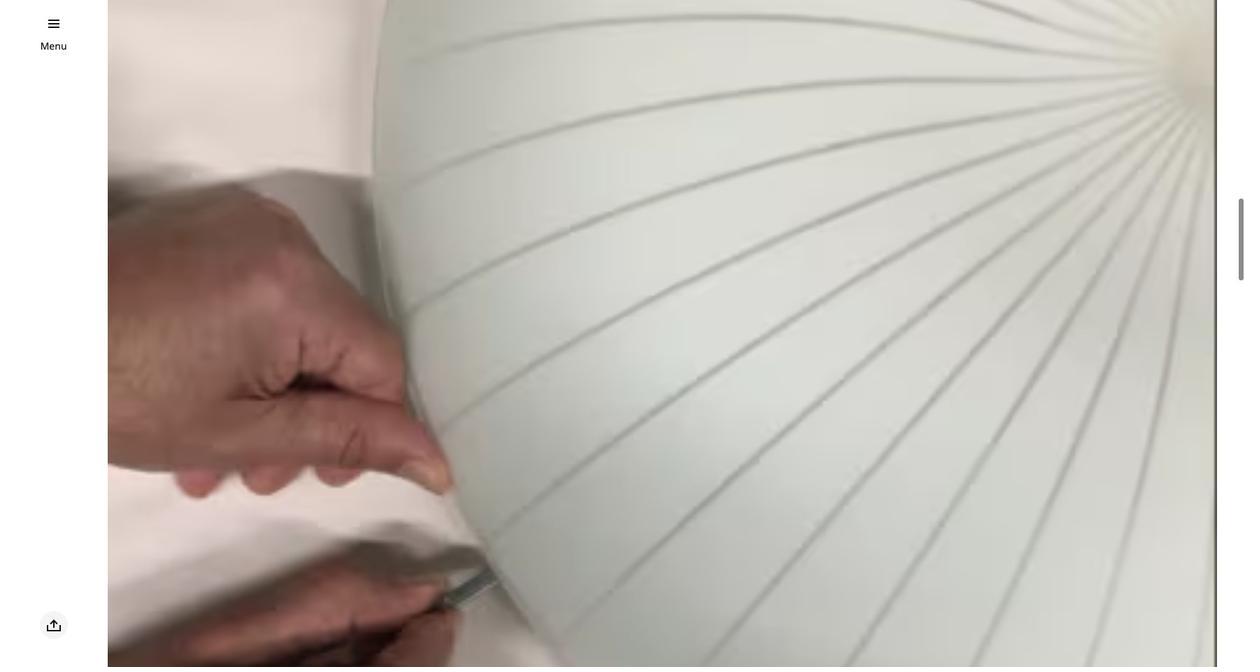 Task type: vqa. For each thing, say whether or not it's contained in the screenshot.
Menu
yes



Task type: describe. For each thing, give the bounding box(es) containing it.
menu
[[40, 39, 67, 52]]

menu button
[[40, 38, 67, 54]]



